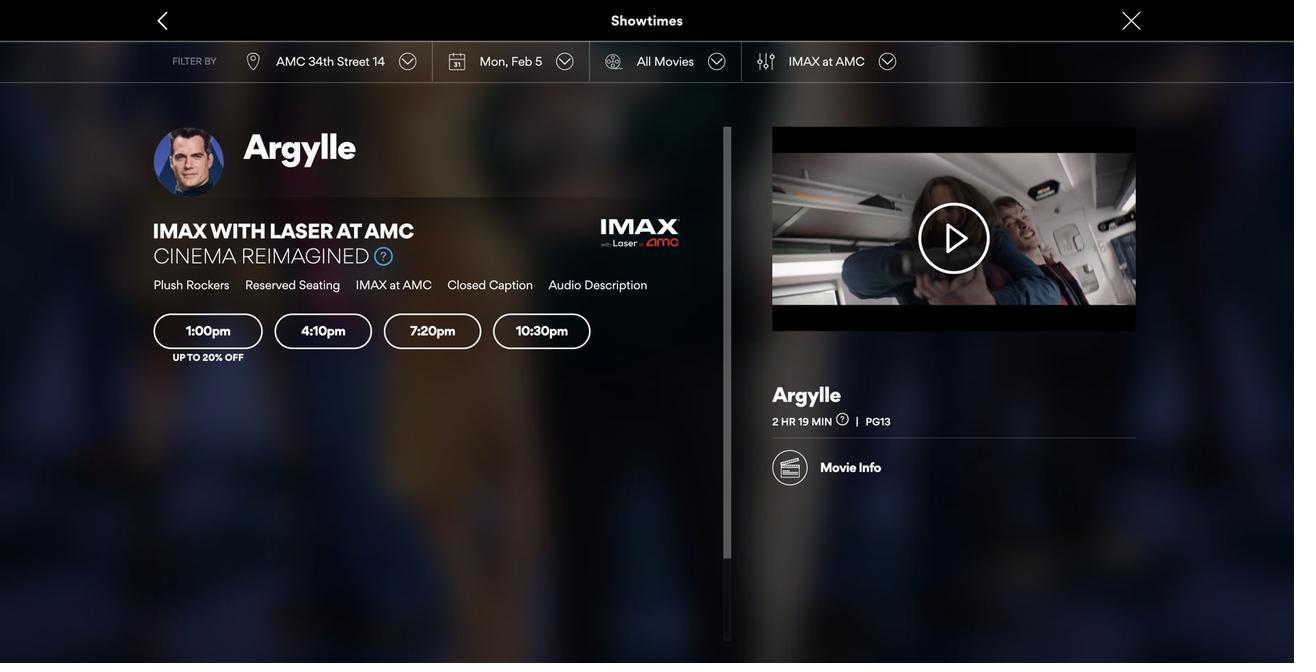 Task type: locate. For each thing, give the bounding box(es) containing it.
more information about image
[[836, 413, 849, 426]]

street
[[337, 54, 370, 69]]

1 horizontal spatial imax
[[356, 278, 387, 292]]

imax at amc
[[789, 54, 865, 69], [356, 278, 432, 292]]

min
[[812, 416, 833, 428]]

at
[[823, 54, 833, 69], [336, 219, 361, 244], [390, 278, 400, 292]]

1:00pm
[[186, 323, 230, 339]]

1 horizontal spatial imax at amc
[[789, 54, 865, 69]]

more information about imax with laser at amc image
[[374, 247, 393, 266]]

closed
[[448, 278, 486, 292]]

caption
[[489, 278, 533, 292]]

7:20pm button
[[384, 314, 481, 349]]

2 vertical spatial at
[[390, 278, 400, 292]]

0 horizontal spatial imax at amc
[[356, 278, 432, 292]]

pg13
[[866, 416, 891, 428]]

0 vertical spatial imax
[[789, 54, 820, 69]]

imax with laser at amc
[[153, 219, 414, 244]]

2 horizontal spatial imax
[[789, 54, 820, 69]]

play trailer for argylle image
[[773, 127, 1136, 331], [896, 203, 1013, 274]]

at right filter by element
[[823, 54, 833, 69]]

imax
[[789, 54, 820, 69], [153, 219, 207, 244], [356, 278, 387, 292]]

showtimes
[[611, 12, 683, 29]]

1 horizontal spatial at
[[390, 278, 400, 292]]

rockers
[[186, 278, 230, 292]]

reserved seating
[[245, 278, 340, 292]]

cinema reimagined
[[154, 244, 370, 269]]

0 horizontal spatial imax
[[153, 219, 207, 244]]

at down more information about imax with laser at amc icon on the left top of page
[[390, 278, 400, 292]]

imax down more information about imax with laser at amc icon on the left top of page
[[356, 278, 387, 292]]

with
[[210, 219, 266, 244]]

14
[[373, 54, 385, 69]]

0 horizontal spatial at
[[336, 219, 361, 244]]

1 vertical spatial argylle
[[773, 382, 841, 407]]

1 vertical spatial at
[[336, 219, 361, 244]]

2 vertical spatial imax
[[356, 278, 387, 292]]

movie info button
[[773, 450, 881, 486]]

at right laser
[[336, 219, 361, 244]]

4:10pm
[[301, 323, 345, 339]]

off
[[225, 352, 244, 363]]

laser
[[269, 219, 333, 244]]

20%
[[203, 352, 223, 363]]

movie info
[[820, 460, 881, 476]]

filter by element
[[758, 53, 775, 70]]

filter by
[[172, 56, 217, 67]]

argylle
[[244, 126, 355, 167], [773, 382, 841, 407]]

0 vertical spatial at
[[823, 54, 833, 69]]

imax up plush
[[153, 219, 207, 244]]

0 vertical spatial argylle
[[244, 126, 355, 167]]

amc
[[276, 54, 305, 69], [836, 54, 865, 69], [365, 219, 414, 244], [403, 278, 432, 292]]

imax right filter by element
[[789, 54, 820, 69]]

2 horizontal spatial at
[[823, 54, 833, 69]]

2
[[773, 416, 779, 428]]

imax at amc down more information about imax with laser at amc icon on the left top of page
[[356, 278, 432, 292]]

7:20pm
[[410, 323, 455, 339]]

filter
[[172, 56, 202, 67]]

reserved
[[245, 278, 296, 292]]

0 horizontal spatial argylle
[[244, 126, 355, 167]]

imax at amc right filter by element
[[789, 54, 865, 69]]

2 hr 19 min
[[773, 416, 833, 428]]

all movies
[[637, 54, 694, 69]]

info
[[859, 460, 881, 476]]



Task type: describe. For each thing, give the bounding box(es) containing it.
argylle link
[[244, 126, 700, 167]]

2 hr 19 min button
[[773, 413, 866, 428]]

amc 34th street 14
[[276, 54, 385, 69]]

mon, feb 5
[[480, 54, 542, 69]]

all
[[637, 54, 651, 69]]

to
[[187, 352, 200, 363]]

34th
[[308, 54, 334, 69]]

plush rockers
[[154, 278, 230, 292]]

movies
[[654, 54, 694, 69]]

movie
[[820, 460, 856, 476]]

feb
[[511, 54, 532, 69]]

10:30pm button
[[493, 314, 591, 349]]

seating
[[299, 278, 340, 292]]

up
[[173, 352, 185, 363]]

10:30pm
[[516, 323, 568, 339]]

by
[[204, 56, 217, 67]]

19
[[798, 416, 809, 428]]

1 vertical spatial imax
[[153, 219, 207, 244]]

hr
[[781, 416, 796, 428]]

description
[[585, 278, 648, 292]]

audio description
[[549, 278, 648, 292]]

up to 20% off
[[173, 352, 244, 363]]

audio
[[549, 278, 581, 292]]

plush
[[154, 278, 183, 292]]

0 vertical spatial imax at amc
[[789, 54, 865, 69]]

4:10pm button
[[275, 314, 372, 349]]

1:00pm button
[[154, 314, 263, 349]]

mon,
[[480, 54, 508, 69]]

1 horizontal spatial argylle
[[773, 382, 841, 407]]

1 vertical spatial imax at amc
[[356, 278, 432, 292]]

close this dialog image
[[1267, 633, 1283, 649]]

cinema
[[154, 244, 236, 269]]

5
[[535, 54, 542, 69]]

closed caption
[[448, 278, 533, 292]]

reimagined
[[241, 244, 370, 269]]



Task type: vqa. For each thing, say whether or not it's contained in the screenshot.
AMC 34th Street 14
yes



